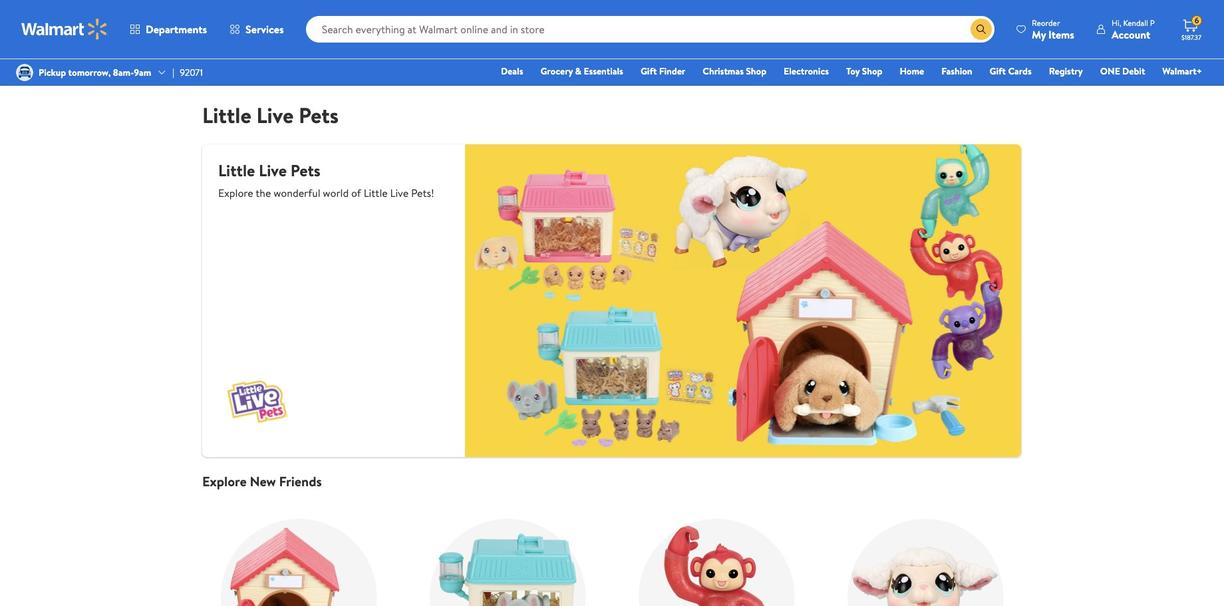 Task type: locate. For each thing, give the bounding box(es) containing it.
gift left cards
[[990, 65, 1006, 78]]

shop right christmas
[[746, 65, 767, 78]]

p
[[1151, 17, 1156, 28]]

little for little live pets
[[202, 101, 251, 130]]

departments
[[146, 22, 207, 37]]

pets!
[[411, 186, 434, 200]]

1 horizontal spatial gift
[[990, 65, 1006, 78]]

cards
[[1009, 65, 1032, 78]]

1 gift from the left
[[641, 65, 657, 78]]

registry link
[[1043, 64, 1089, 79]]

little right of
[[364, 186, 388, 200]]

electronics
[[784, 65, 829, 78]]

live for little live pets explore the wonderful world of little live pets!
[[259, 159, 287, 182]]

1 vertical spatial live
[[259, 159, 287, 182]]

pets
[[299, 101, 339, 130], [291, 159, 321, 182]]

9am
[[134, 66, 151, 79]]

account
[[1112, 27, 1151, 42]]

explore left the
[[218, 186, 253, 200]]

92071
[[180, 66, 203, 79]]

Search search field
[[306, 16, 995, 43]]

gift left finder
[[641, 65, 657, 78]]

0 vertical spatial little
[[202, 101, 251, 130]]

1 vertical spatial explore
[[202, 472, 247, 490]]

hi,
[[1112, 17, 1122, 28]]

deals link
[[495, 64, 529, 79]]

1 shop from the left
[[746, 65, 767, 78]]

1 vertical spatial pets
[[291, 159, 321, 182]]

1 horizontal spatial shop
[[862, 65, 883, 78]]

of
[[351, 186, 361, 200]]

my
[[1032, 27, 1047, 42]]

0 horizontal spatial shop
[[746, 65, 767, 78]]

walmart image
[[21, 19, 108, 40]]

items
[[1049, 27, 1075, 42]]

search icon image
[[976, 24, 987, 35]]

pets up wonderful
[[291, 159, 321, 182]]

shop for christmas shop
[[746, 65, 767, 78]]

 image
[[16, 64, 33, 81]]

little live pets
[[202, 101, 339, 130]]

8am-
[[113, 66, 134, 79]]

1 vertical spatial little
[[218, 159, 255, 182]]

gift for gift cards
[[990, 65, 1006, 78]]

list
[[194, 490, 1030, 606]]

live for little live pets
[[257, 101, 294, 130]]

2 gift from the left
[[990, 65, 1006, 78]]

gift finder
[[641, 65, 686, 78]]

new
[[250, 472, 276, 490]]

little for little live pets explore the wonderful world of little live pets!
[[218, 159, 255, 182]]

shop for toy shop
[[862, 65, 883, 78]]

pets inside little live pets explore the wonderful world of little live pets!
[[291, 159, 321, 182]]

explore
[[218, 186, 253, 200], [202, 472, 247, 490]]

explore left new
[[202, 472, 247, 490]]

departments button
[[118, 13, 218, 45]]

essentials
[[584, 65, 624, 78]]

finder
[[659, 65, 686, 78]]

live
[[257, 101, 294, 130], [259, 159, 287, 182], [390, 186, 409, 200]]

pets up little live pets explore the wonderful world of little live pets!
[[299, 101, 339, 130]]

reorder
[[1032, 17, 1061, 28]]

little down 92071
[[202, 101, 251, 130]]

shop inside toy shop "link"
[[862, 65, 883, 78]]

deals
[[501, 65, 523, 78]]

pickup
[[39, 66, 66, 79]]

one debit
[[1101, 65, 1146, 78]]

toy
[[847, 65, 860, 78]]

|
[[173, 66, 174, 79]]

gift
[[641, 65, 657, 78], [990, 65, 1006, 78]]

&
[[575, 65, 582, 78]]

services
[[246, 22, 284, 37]]

gift cards link
[[984, 64, 1038, 79]]

0 vertical spatial live
[[257, 101, 294, 130]]

shop inside christmas shop link
[[746, 65, 767, 78]]

| 92071
[[173, 66, 203, 79]]

shop
[[746, 65, 767, 78], [862, 65, 883, 78]]

explore inside little live pets explore the wonderful world of little live pets!
[[218, 186, 253, 200]]

christmas shop
[[703, 65, 767, 78]]

little down little live pets
[[218, 159, 255, 182]]

little
[[202, 101, 251, 130], [218, 159, 255, 182], [364, 186, 388, 200]]

0 vertical spatial explore
[[218, 186, 253, 200]]

2 shop from the left
[[862, 65, 883, 78]]

0 vertical spatial pets
[[299, 101, 339, 130]]

0 horizontal spatial gift
[[641, 65, 657, 78]]

electronics link
[[778, 64, 835, 79]]

shop right toy
[[862, 65, 883, 78]]

toy shop
[[847, 65, 883, 78]]



Task type: describe. For each thing, give the bounding box(es) containing it.
christmas
[[703, 65, 744, 78]]

2 vertical spatial live
[[390, 186, 409, 200]]

reorder my items
[[1032, 17, 1075, 42]]

toy shop link
[[841, 64, 889, 79]]

debit
[[1123, 65, 1146, 78]]

grocery
[[541, 65, 573, 78]]

home link
[[894, 64, 931, 79]]

registry
[[1049, 65, 1083, 78]]

pickup tomorrow, 8am-9am
[[39, 66, 151, 79]]

home
[[900, 65, 925, 78]]

2 vertical spatial little
[[364, 186, 388, 200]]

pets for little live pets explore the wonderful world of little live pets!
[[291, 159, 321, 182]]

gift cards
[[990, 65, 1032, 78]]

wonderful
[[274, 186, 321, 200]]

6 $187.37
[[1182, 15, 1202, 42]]

grocery & essentials
[[541, 65, 624, 78]]

one
[[1101, 65, 1121, 78]]

Walmart Site-Wide search field
[[306, 16, 995, 43]]

services button
[[218, 13, 295, 45]]

walmart+
[[1163, 65, 1203, 78]]

hi, kendall p account
[[1112, 17, 1156, 42]]

gift for gift finder
[[641, 65, 657, 78]]

explore new friends
[[202, 472, 322, 490]]

fashion
[[942, 65, 973, 78]]

little live pets explore the wonderful world of little live pets!
[[218, 159, 434, 200]]

one debit link
[[1095, 64, 1152, 79]]

grocery & essentials link
[[535, 64, 630, 79]]

6
[[1195, 15, 1200, 26]]

little live pets logo image
[[218, 363, 297, 441]]

the
[[256, 186, 271, 200]]

christmas shop link
[[697, 64, 773, 79]]

fashion link
[[936, 64, 979, 79]]

gift finder link
[[635, 64, 692, 79]]

tomorrow,
[[68, 66, 111, 79]]

$187.37
[[1182, 33, 1202, 42]]

world
[[323, 186, 349, 200]]

kendall
[[1124, 17, 1149, 28]]

walmart+ link
[[1157, 64, 1209, 79]]

pets for little live pets
[[299, 101, 339, 130]]

friends
[[279, 472, 322, 490]]



Task type: vqa. For each thing, say whether or not it's contained in the screenshot.
the bottommost Explore
yes



